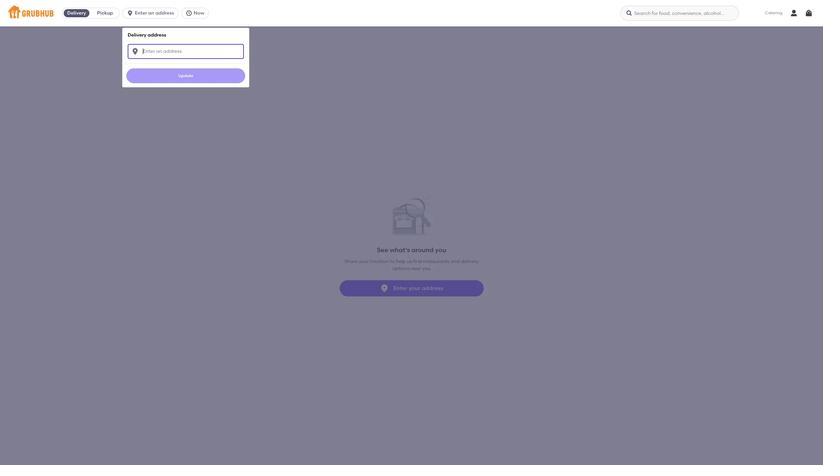 Task type: locate. For each thing, give the bounding box(es) containing it.
0 vertical spatial svg image
[[127, 10, 134, 17]]

enter
[[135, 10, 147, 16], [394, 285, 408, 292]]

position icon image
[[380, 284, 390, 294]]

1 horizontal spatial enter
[[394, 285, 408, 292]]

address down restaurants
[[422, 285, 444, 292]]

your
[[359, 259, 369, 265], [409, 285, 421, 292]]

svg image down delivery address on the top left
[[131, 47, 139, 55]]

0 horizontal spatial enter
[[135, 10, 147, 16]]

1 vertical spatial address
[[148, 32, 166, 38]]

pickup button
[[91, 8, 119, 19]]

1 horizontal spatial your
[[409, 285, 421, 292]]

0 vertical spatial delivery
[[67, 10, 86, 16]]

you up restaurants
[[436, 247, 447, 254]]

0 vertical spatial address
[[156, 10, 174, 16]]

address
[[156, 10, 174, 16], [148, 32, 166, 38], [422, 285, 444, 292]]

your for enter
[[409, 285, 421, 292]]

delivery for delivery address
[[128, 32, 147, 38]]

share your location to help us find restaurants and delivery options near you
[[345, 259, 479, 272]]

0 horizontal spatial you
[[423, 266, 431, 272]]

0 horizontal spatial your
[[359, 259, 369, 265]]

svg image inside enter an address button
[[127, 10, 134, 17]]

your for share
[[359, 259, 369, 265]]

your inside the enter your address button
[[409, 285, 421, 292]]

svg image
[[127, 10, 134, 17], [131, 47, 139, 55]]

0 horizontal spatial delivery
[[67, 10, 86, 16]]

1 horizontal spatial you
[[436, 247, 447, 254]]

delivery down enter an address button
[[128, 32, 147, 38]]

1 vertical spatial you
[[423, 266, 431, 272]]

address down the enter an address
[[148, 32, 166, 38]]

2 vertical spatial address
[[422, 285, 444, 292]]

address right an
[[156, 10, 174, 16]]

0 vertical spatial your
[[359, 259, 369, 265]]

0 vertical spatial you
[[436, 247, 447, 254]]

svg image
[[806, 9, 814, 17], [186, 10, 193, 17], [626, 10, 633, 17]]

catering
[[766, 11, 783, 15]]

your down near
[[409, 285, 421, 292]]

see
[[377, 247, 389, 254]]

you
[[436, 247, 447, 254], [423, 266, 431, 272]]

and
[[451, 259, 460, 265]]

delivery inside button
[[67, 10, 86, 16]]

1 vertical spatial delivery
[[128, 32, 147, 38]]

0 vertical spatial enter
[[135, 10, 147, 16]]

1 vertical spatial enter
[[394, 285, 408, 292]]

1 vertical spatial svg image
[[131, 47, 139, 55]]

you inside share your location to help us find restaurants and delivery options near you
[[423, 266, 431, 272]]

enter right position icon
[[394, 285, 408, 292]]

main navigation navigation
[[0, 0, 824, 466]]

delivery
[[67, 10, 86, 16], [128, 32, 147, 38]]

2 horizontal spatial svg image
[[806, 9, 814, 17]]

1 horizontal spatial delivery
[[128, 32, 147, 38]]

1 vertical spatial your
[[409, 285, 421, 292]]

an
[[148, 10, 154, 16]]

your inside share your location to help us find restaurants and delivery options near you
[[359, 259, 369, 265]]

enter left an
[[135, 10, 147, 16]]

help
[[396, 259, 406, 265]]

delivery button
[[62, 8, 91, 19]]

you right near
[[423, 266, 431, 272]]

find
[[414, 259, 422, 265]]

delivery left pickup
[[67, 10, 86, 16]]

0 horizontal spatial svg image
[[186, 10, 193, 17]]

share
[[345, 259, 358, 265]]

enter inside main navigation navigation
[[135, 10, 147, 16]]

svg image left an
[[127, 10, 134, 17]]

around
[[412, 247, 434, 254]]

your right share
[[359, 259, 369, 265]]

options
[[393, 266, 410, 272]]



Task type: vqa. For each thing, say whether or not it's contained in the screenshot.
Asap
no



Task type: describe. For each thing, give the bounding box(es) containing it.
near
[[411, 266, 422, 272]]

delivery
[[461, 259, 479, 265]]

what's
[[390, 247, 410, 254]]

delivery address
[[128, 32, 166, 38]]

enter an address
[[135, 10, 174, 16]]

update button
[[126, 68, 245, 83]]

1 horizontal spatial svg image
[[626, 10, 633, 17]]

to
[[390, 259, 395, 265]]

enter your address button
[[340, 281, 484, 297]]

address for enter your address
[[422, 285, 444, 292]]

address for enter an address
[[156, 10, 174, 16]]

update
[[178, 73, 194, 78]]

now button
[[181, 8, 212, 19]]

enter for enter your address
[[394, 285, 408, 292]]

delivery for delivery
[[67, 10, 86, 16]]

enter your address
[[394, 285, 444, 292]]

pickup
[[97, 10, 113, 16]]

restaurants
[[424, 259, 450, 265]]

location
[[370, 259, 389, 265]]

us
[[407, 259, 413, 265]]

enter an address button
[[122, 8, 181, 19]]

enter for enter an address
[[135, 10, 147, 16]]

now
[[194, 10, 204, 16]]

catering button
[[761, 6, 788, 21]]

see what's around you
[[377, 247, 447, 254]]

svg image inside 'now' button
[[186, 10, 193, 17]]

Enter an address search field
[[128, 44, 244, 59]]



